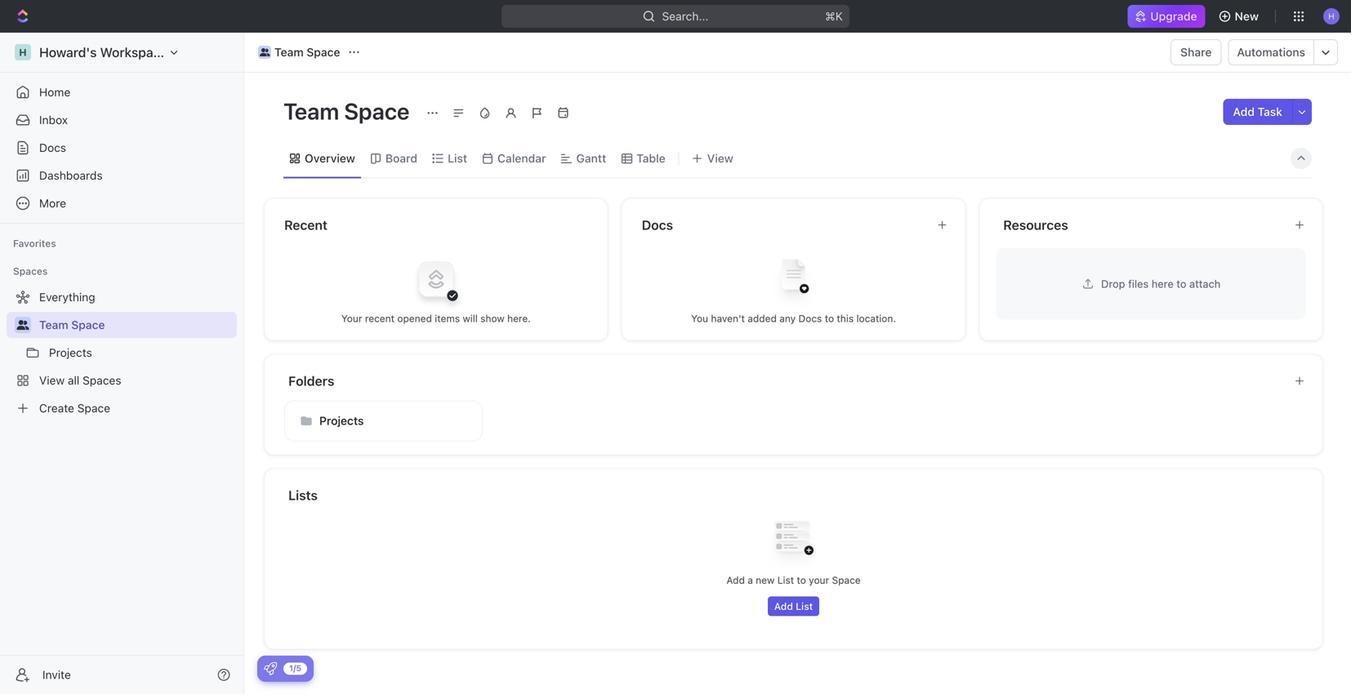 Task type: locate. For each thing, give the bounding box(es) containing it.
your recent opened items will show here.
[[342, 313, 531, 324]]

1 horizontal spatial projects
[[320, 414, 364, 428]]

0 vertical spatial add
[[1234, 105, 1255, 118]]

files
[[1129, 278, 1149, 290]]

spaces
[[13, 266, 48, 277], [83, 374, 121, 387]]

view for view
[[707, 152, 734, 165]]

1 vertical spatial view
[[39, 374, 65, 387]]

1 horizontal spatial spaces
[[83, 374, 121, 387]]

to
[[1177, 278, 1187, 290], [825, 313, 834, 324], [797, 575, 806, 586]]

show
[[481, 313, 505, 324]]

add down add a new list to your space
[[775, 601, 793, 612]]

view right table
[[707, 152, 734, 165]]

spaces down favorites button
[[13, 266, 48, 277]]

0 horizontal spatial list
[[448, 152, 467, 165]]

0 horizontal spatial to
[[797, 575, 806, 586]]

folders button
[[288, 371, 1281, 391]]

1 vertical spatial team
[[284, 98, 339, 125]]

0 horizontal spatial add
[[727, 575, 745, 586]]

2 vertical spatial docs
[[799, 313, 822, 324]]

list down add a new list to your space
[[796, 601, 813, 612]]

team down everything
[[39, 318, 68, 332]]

table link
[[634, 147, 666, 170]]

1 horizontal spatial view
[[707, 152, 734, 165]]

this
[[837, 313, 854, 324]]

view inside button
[[707, 152, 734, 165]]

team inside sidebar navigation
[[39, 318, 68, 332]]

h inside dropdown button
[[1329, 11, 1335, 21]]

workspace
[[100, 45, 168, 60]]

invite
[[42, 668, 71, 682]]

team space up overview
[[284, 98, 415, 125]]

h button
[[1319, 3, 1345, 29]]

⌘k
[[825, 9, 843, 23]]

0 vertical spatial to
[[1177, 278, 1187, 290]]

dashboards
[[39, 169, 103, 182]]

1 horizontal spatial list
[[778, 575, 794, 586]]

spaces right the all
[[83, 374, 121, 387]]

team
[[275, 45, 304, 59], [284, 98, 339, 125], [39, 318, 68, 332]]

2 horizontal spatial to
[[1177, 278, 1187, 290]]

h
[[1329, 11, 1335, 21], [19, 47, 27, 58]]

1 vertical spatial docs
[[642, 217, 673, 233]]

task
[[1258, 105, 1283, 118]]

add left task on the right top
[[1234, 105, 1255, 118]]

team up overview 'link'
[[284, 98, 339, 125]]

tree
[[7, 284, 237, 422]]

1 horizontal spatial docs
[[642, 217, 673, 233]]

add task button
[[1224, 99, 1293, 125]]

team right user group icon in the left of the page
[[275, 45, 304, 59]]

projects
[[49, 346, 92, 360], [320, 414, 364, 428]]

2 vertical spatial team
[[39, 318, 68, 332]]

opened
[[397, 313, 432, 324]]

projects down folders
[[320, 414, 364, 428]]

list inside button
[[796, 601, 813, 612]]

new button
[[1212, 3, 1269, 29]]

0 vertical spatial team space link
[[254, 42, 344, 62]]

tree containing everything
[[7, 284, 237, 422]]

1 horizontal spatial h
[[1329, 11, 1335, 21]]

overview
[[305, 152, 355, 165]]

0 vertical spatial list
[[448, 152, 467, 165]]

location.
[[857, 313, 896, 324]]

docs down inbox on the left of the page
[[39, 141, 66, 154]]

items
[[435, 313, 460, 324]]

0 vertical spatial h
[[1329, 11, 1335, 21]]

1 vertical spatial team space link
[[39, 312, 234, 338]]

to right the here at top
[[1177, 278, 1187, 290]]

your
[[342, 313, 362, 324]]

team space
[[275, 45, 340, 59], [284, 98, 415, 125], [39, 318, 105, 332]]

h inside sidebar navigation
[[19, 47, 27, 58]]

0 horizontal spatial h
[[19, 47, 27, 58]]

onboarding checklist button image
[[264, 663, 277, 676]]

more button
[[7, 190, 237, 217]]

no most used docs image
[[761, 247, 827, 312]]

2 vertical spatial team space
[[39, 318, 105, 332]]

list right the new
[[778, 575, 794, 586]]

space inside 'link'
[[77, 402, 110, 415]]

team space down everything
[[39, 318, 105, 332]]

add
[[1234, 105, 1255, 118], [727, 575, 745, 586], [775, 601, 793, 612]]

you
[[691, 313, 709, 324]]

calendar
[[498, 152, 546, 165]]

inbox link
[[7, 107, 237, 133]]

view inside tree
[[39, 374, 65, 387]]

1 vertical spatial h
[[19, 47, 27, 58]]

team space link
[[254, 42, 344, 62], [39, 312, 234, 338]]

gantt
[[577, 152, 607, 165]]

onboarding checklist button element
[[264, 663, 277, 676]]

view left the all
[[39, 374, 65, 387]]

team space right user group icon in the left of the page
[[275, 45, 340, 59]]

list
[[448, 152, 467, 165], [778, 575, 794, 586], [796, 601, 813, 612]]

space
[[307, 45, 340, 59], [344, 98, 410, 125], [71, 318, 105, 332], [77, 402, 110, 415], [832, 575, 861, 586]]

0 vertical spatial docs
[[39, 141, 66, 154]]

1 vertical spatial spaces
[[83, 374, 121, 387]]

projects up the all
[[49, 346, 92, 360]]

0 vertical spatial spaces
[[13, 266, 48, 277]]

search...
[[662, 9, 709, 23]]

docs link
[[7, 135, 237, 161]]

list right board
[[448, 152, 467, 165]]

view
[[707, 152, 734, 165], [39, 374, 65, 387]]

2 horizontal spatial list
[[796, 601, 813, 612]]

docs down table link
[[642, 217, 673, 233]]

1 vertical spatial list
[[778, 575, 794, 586]]

to left this
[[825, 313, 834, 324]]

howard's workspace
[[39, 45, 168, 60]]

2 horizontal spatial add
[[1234, 105, 1255, 118]]

projects link
[[49, 340, 234, 366]]

1 vertical spatial add
[[727, 575, 745, 586]]

drop
[[1102, 278, 1126, 290]]

recent
[[284, 217, 328, 233]]

0 vertical spatial view
[[707, 152, 734, 165]]

share
[[1181, 45, 1212, 59]]

view button
[[686, 139, 739, 178]]

space down view all spaces
[[77, 402, 110, 415]]

1 horizontal spatial to
[[825, 313, 834, 324]]

upgrade link
[[1128, 5, 1206, 28]]

0 vertical spatial projects
[[49, 346, 92, 360]]

0 horizontal spatial projects
[[49, 346, 92, 360]]

home link
[[7, 79, 237, 105]]

add list
[[775, 601, 813, 612]]

1 vertical spatial projects
[[320, 414, 364, 428]]

2 vertical spatial list
[[796, 601, 813, 612]]

user group image
[[260, 48, 270, 56]]

0 horizontal spatial view
[[39, 374, 65, 387]]

view button
[[686, 147, 739, 170]]

view for view all spaces
[[39, 374, 65, 387]]

2 vertical spatial add
[[775, 601, 793, 612]]

docs
[[39, 141, 66, 154], [642, 217, 673, 233], [799, 313, 822, 324]]

2 horizontal spatial docs
[[799, 313, 822, 324]]

more
[[39, 197, 66, 210]]

1 vertical spatial to
[[825, 313, 834, 324]]

0 horizontal spatial docs
[[39, 141, 66, 154]]

to left your
[[797, 575, 806, 586]]

haven't
[[711, 313, 745, 324]]

0 vertical spatial team
[[275, 45, 304, 59]]

calendar link
[[494, 147, 546, 170]]

docs right any
[[799, 313, 822, 324]]

add left a
[[727, 575, 745, 586]]

1 horizontal spatial add
[[775, 601, 793, 612]]

dashboards link
[[7, 163, 237, 189]]



Task type: vqa. For each thing, say whether or not it's contained in the screenshot.
Create Space
yes



Task type: describe. For each thing, give the bounding box(es) containing it.
drop files here to attach
[[1102, 278, 1221, 290]]

1 horizontal spatial team space link
[[254, 42, 344, 62]]

table
[[637, 152, 666, 165]]

0 horizontal spatial team space link
[[39, 312, 234, 338]]

space right user group icon in the left of the page
[[307, 45, 340, 59]]

sidebar navigation
[[0, 33, 248, 695]]

will
[[463, 313, 478, 324]]

upgrade
[[1151, 9, 1198, 23]]

gantt link
[[573, 147, 607, 170]]

folders
[[288, 373, 335, 389]]

add for add list
[[775, 601, 793, 612]]

new
[[756, 575, 775, 586]]

your
[[809, 575, 830, 586]]

you haven't added any docs to this location.
[[691, 313, 896, 324]]

0 vertical spatial team space
[[275, 45, 340, 59]]

added
[[748, 313, 777, 324]]

add for add task
[[1234, 105, 1255, 118]]

no lists icon. image
[[761, 509, 827, 574]]

list link
[[445, 147, 467, 170]]

projects inside sidebar navigation
[[49, 346, 92, 360]]

here
[[1152, 278, 1174, 290]]

no recent items image
[[404, 247, 469, 312]]

view all spaces link
[[7, 368, 234, 394]]

overview link
[[302, 147, 355, 170]]

lists
[[288, 488, 318, 503]]

tree inside sidebar navigation
[[7, 284, 237, 422]]

projects inside button
[[320, 414, 364, 428]]

projects button
[[284, 401, 483, 442]]

view all spaces
[[39, 374, 121, 387]]

user group image
[[17, 320, 29, 330]]

team space inside sidebar navigation
[[39, 318, 105, 332]]

create space
[[39, 402, 110, 415]]

board
[[386, 152, 418, 165]]

add list button
[[768, 597, 820, 617]]

recent
[[365, 313, 395, 324]]

2 vertical spatial to
[[797, 575, 806, 586]]

1/5
[[289, 664, 302, 673]]

attach
[[1190, 278, 1221, 290]]

space right your
[[832, 575, 861, 586]]

new
[[1235, 9, 1259, 23]]

any
[[780, 313, 796, 324]]

automations button
[[1229, 40, 1314, 65]]

create space link
[[7, 396, 234, 422]]

everything link
[[7, 284, 234, 311]]

docs inside sidebar navigation
[[39, 141, 66, 154]]

1 vertical spatial team space
[[284, 98, 415, 125]]

all
[[68, 374, 79, 387]]

here.
[[507, 313, 531, 324]]

board link
[[382, 147, 418, 170]]

inbox
[[39, 113, 68, 127]]

space down everything
[[71, 318, 105, 332]]

0 horizontal spatial spaces
[[13, 266, 48, 277]]

automations
[[1238, 45, 1306, 59]]

a
[[748, 575, 753, 586]]

lists button
[[288, 486, 1304, 505]]

space up board link
[[344, 98, 410, 125]]

howard's
[[39, 45, 97, 60]]

add task
[[1234, 105, 1283, 118]]

favorites button
[[7, 234, 63, 253]]

favorites
[[13, 238, 56, 249]]

everything
[[39, 291, 95, 304]]

home
[[39, 85, 70, 99]]

howard's workspace, , element
[[15, 44, 31, 60]]

share button
[[1171, 39, 1222, 65]]

resources button
[[1003, 215, 1281, 235]]

add for add a new list to your space
[[727, 575, 745, 586]]

create
[[39, 402, 74, 415]]

resources
[[1004, 217, 1069, 233]]

add a new list to your space
[[727, 575, 861, 586]]



